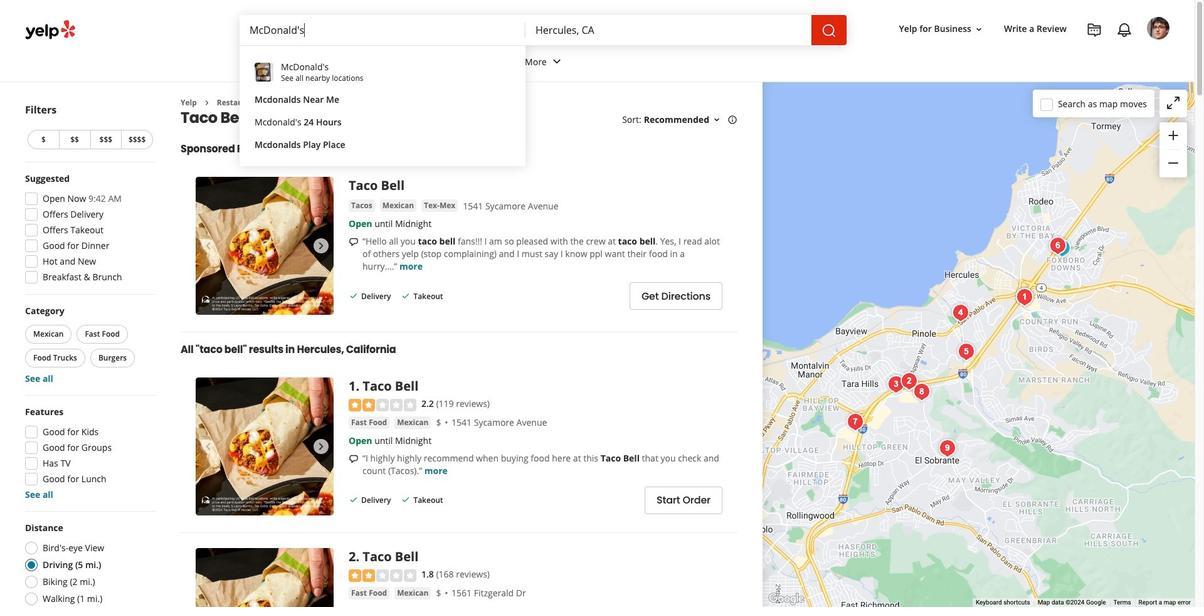 Task type: locate. For each thing, give the bounding box(es) containing it.
2 16 chevron right v2 image from the left
[[268, 98, 278, 108]]

sabor latino 17 image
[[948, 300, 973, 325]]

16 info v2 image
[[276, 144, 286, 154]]

next image
[[314, 239, 329, 254]]

0 vertical spatial 16 speech v2 image
[[349, 237, 359, 247]]

group
[[1160, 122, 1187, 177], [21, 172, 156, 287], [23, 305, 156, 385], [21, 406, 156, 501]]

mazatlán taquería image
[[1045, 233, 1070, 258]]

taqueria la cocina image
[[954, 339, 979, 364]]

None search field
[[240, 15, 847, 45]]

1 previous image from the top
[[201, 239, 216, 254]]

user actions element
[[889, 16, 1187, 93]]

2 previous image from the top
[[201, 439, 216, 454]]

24 chevron down v2 image
[[299, 54, 314, 69]]

16 speech v2 image right next image
[[349, 237, 359, 247]]

taqueria morena image
[[909, 379, 934, 404]]

slideshow element
[[196, 177, 334, 315], [196, 378, 334, 516], [196, 548, 334, 607]]

1 16 speech v2 image from the top
[[349, 237, 359, 247]]

option group
[[21, 522, 156, 607]]

2 slideshow element from the top
[[196, 378, 334, 516]]

16 speech v2 image right next icon
[[349, 454, 359, 464]]

2 vertical spatial slideshow element
[[196, 548, 334, 607]]

16 chevron right v2 image
[[202, 98, 212, 108], [268, 98, 278, 108]]

slideshow element for first 16 checkmark v2 image
[[196, 378, 334, 516]]

1 vertical spatial slideshow element
[[196, 378, 334, 516]]

1 vertical spatial previous image
[[201, 439, 216, 454]]

slideshow element for first 16 checkmark v2 icon
[[196, 177, 334, 315]]

previous image for first 16 checkmark v2 icon slideshow element
[[201, 239, 216, 254]]

0 horizontal spatial 16 checkmark v2 image
[[349, 291, 359, 301]]

previous image for slideshow element for first 16 checkmark v2 image
[[201, 439, 216, 454]]

0 vertical spatial slideshow element
[[196, 177, 334, 315]]

expand map image
[[1166, 95, 1181, 110]]

16 info v2 image
[[728, 115, 738, 125]]

24 chevron down v2 image
[[549, 54, 564, 69]]

zoom out image
[[1166, 156, 1181, 171]]

0 horizontal spatial 16 chevron right v2 image
[[202, 98, 212, 108]]

search image
[[822, 23, 837, 38]]

previous image
[[201, 239, 216, 254], [201, 439, 216, 454]]

1 slideshow element from the top
[[196, 177, 334, 315]]

2.2 star rating image
[[349, 399, 416, 411]]

16 speech v2 image for next image
[[349, 237, 359, 247]]

1 horizontal spatial 16 checkmark v2 image
[[401, 495, 411, 505]]

taco bell image
[[1012, 284, 1037, 310], [1012, 284, 1037, 310]]

que onda tacobar image
[[883, 372, 908, 397]]

16 chevron down v2 image
[[974, 24, 984, 34]]

taqueria maria image
[[843, 409, 868, 434]]

1 horizontal spatial 16 checkmark v2 image
[[401, 291, 411, 301]]

0 horizontal spatial 16 checkmark v2 image
[[349, 495, 359, 505]]

1 vertical spatial 16 speech v2 image
[[349, 454, 359, 464]]

2 16 speech v2 image from the top
[[349, 454, 359, 464]]

16 speech v2 image
[[349, 237, 359, 247], [349, 454, 359, 464]]

los cerros mexican grill image
[[935, 436, 960, 461]]

None field
[[240, 15, 526, 45], [526, 15, 812, 45], [240, 15, 526, 45]]

0 vertical spatial previous image
[[201, 239, 216, 254]]

1 horizontal spatial 16 chevron right v2 image
[[268, 98, 278, 108]]

16 checkmark v2 image
[[349, 291, 359, 301], [401, 291, 411, 301]]

things to do, nail salons, plumbers text field
[[240, 15, 526, 45]]

  text field
[[240, 15, 526, 45]]

16 checkmark v2 image
[[349, 495, 359, 505], [401, 495, 411, 505]]

notifications image
[[1117, 23, 1132, 38]]



Task type: describe. For each thing, give the bounding box(es) containing it.
next image
[[314, 439, 329, 454]]

mountain mike's pizza image
[[1050, 236, 1075, 261]]

business categories element
[[238, 45, 1170, 82]]

projects image
[[1087, 23, 1102, 38]]

1 16 chevron right v2 image from the left
[[202, 98, 212, 108]]

1.8 star rating image
[[349, 569, 416, 582]]

taco bell image
[[897, 368, 922, 394]]

2 16 checkmark v2 image from the left
[[401, 495, 411, 505]]

james p. image
[[1147, 17, 1170, 40]]

none field address, neighborhood, city, state or zip
[[526, 15, 812, 45]]

address, neighborhood, city, state or zip text field
[[526, 15, 812, 45]]

google image
[[766, 591, 807, 607]]

16 speech v2 image for next icon
[[349, 454, 359, 464]]

2 16 checkmark v2 image from the left
[[401, 291, 411, 301]]

1 16 checkmark v2 image from the left
[[349, 291, 359, 301]]

3 slideshow element from the top
[[196, 548, 334, 607]]

zoom in image
[[1166, 128, 1181, 143]]

1 16 checkmark v2 image from the left
[[349, 495, 359, 505]]

map region
[[763, 82, 1195, 607]]



Task type: vqa. For each thing, say whether or not it's contained in the screenshot.
Trivia
no



